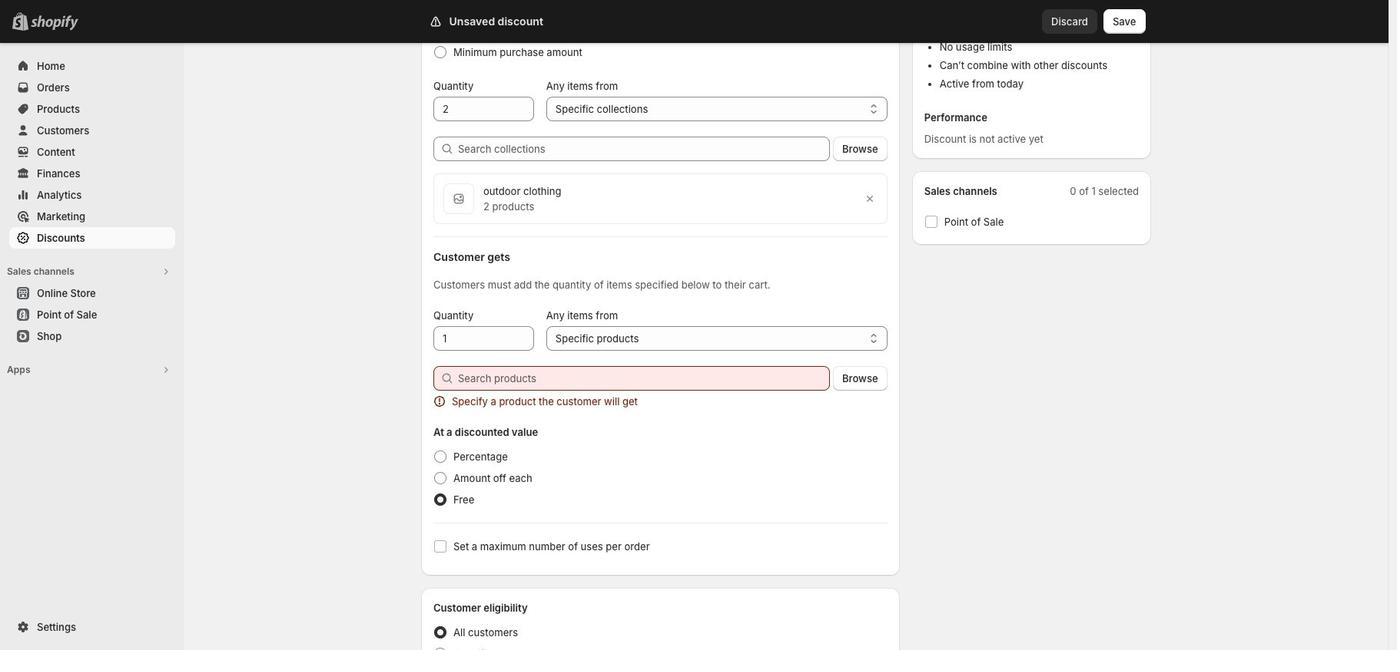 Task type: vqa. For each thing, say whether or not it's contained in the screenshot.
Apps
no



Task type: locate. For each thing, give the bounding box(es) containing it.
Search products text field
[[458, 367, 830, 391]]

shopify image
[[31, 15, 78, 31]]

None text field
[[433, 97, 534, 121]]

None text field
[[433, 327, 534, 351]]

Search collections text field
[[458, 137, 830, 161]]



